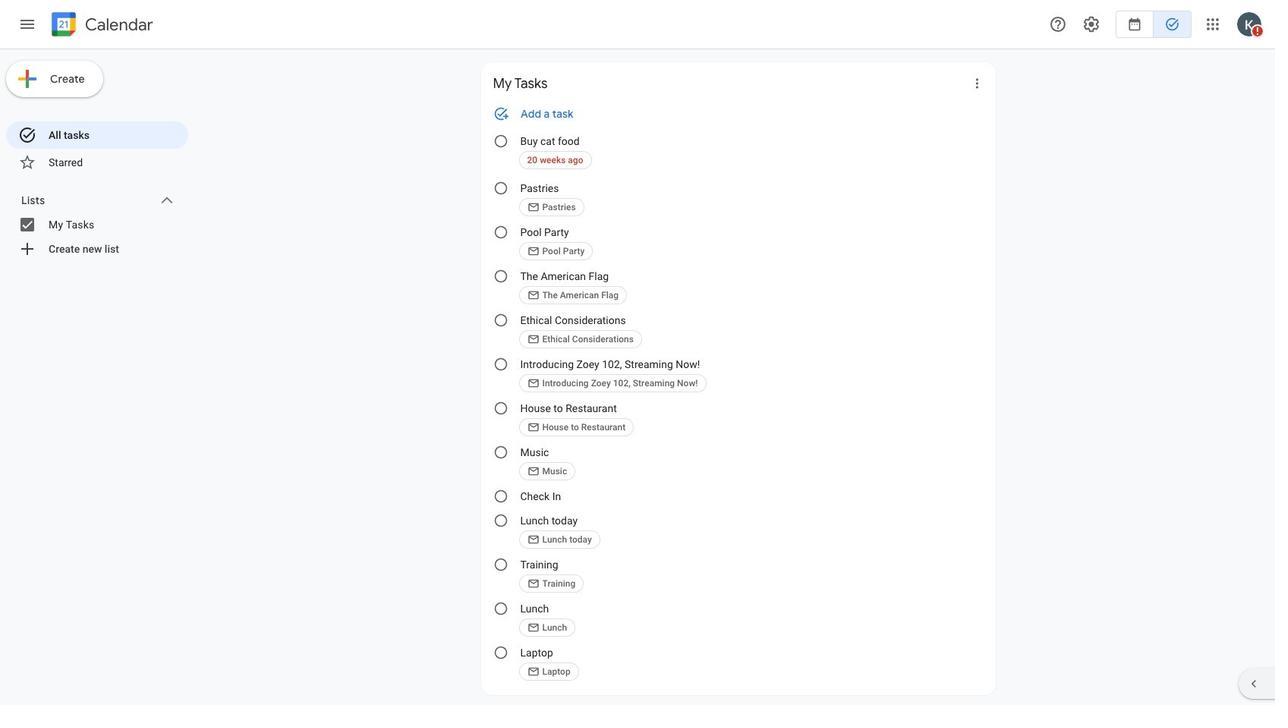 Task type: describe. For each thing, give the bounding box(es) containing it.
support menu image
[[1049, 15, 1068, 33]]



Task type: locate. For each thing, give the bounding box(es) containing it.
heading inside calendar 'element'
[[82, 16, 153, 34]]

calendar element
[[49, 9, 153, 43]]

tasks sidebar image
[[18, 15, 36, 33]]

settings menu image
[[1083, 15, 1101, 33]]

heading
[[82, 16, 153, 34]]



Task type: vqa. For each thing, say whether or not it's contained in the screenshot.
'Days in advance for notification' number field
no



